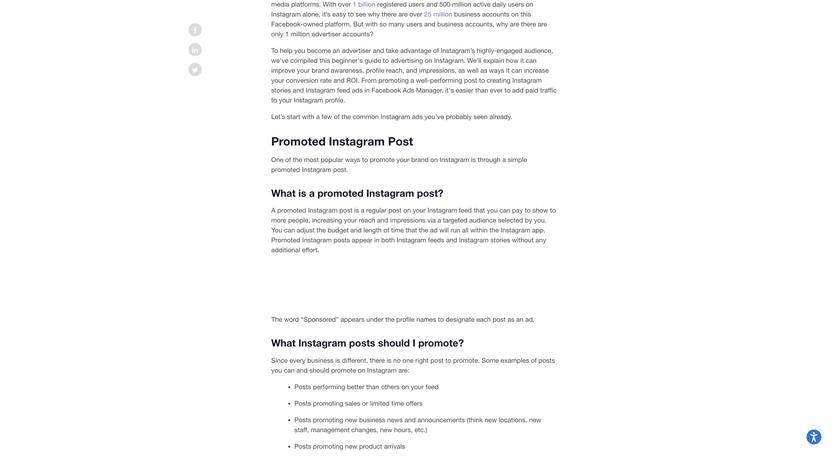 Task type: describe. For each thing, give the bounding box(es) containing it.
to right names
[[438, 316, 444, 323]]

some
[[482, 357, 499, 364]]

easy
[[333, 10, 346, 18]]

time inside a promoted instagram post is a regular post on your instagram feed that you can pay to show to more people, increasing your reach and impressions via a targeted audience selected by you. you can adjust the budget and length of time that the ad will run all within the instagram app. promoted instagram posts appear in both instagram feeds and instagram stories without any additional effort.
[[391, 226, 404, 234]]

of inside to help you become an advertiser and take advantage of instagram's highly-engaged audience, we've compiled this beginner's guide to advertising on instagram. we'll explain how it can improve your brand awareness, profile reach, and impressions, as well as ways it can increase your conversion rate and roi. from promoting a well-performing post to creating instagram stories and instagram feed ads in facebook ads manager, it's easier than ever to add paid traffic to your instagram profile.
[[433, 47, 439, 54]]

i
[[413, 337, 416, 349]]

what is a promoted instagram post?
[[271, 187, 444, 199]]

you've
[[425, 113, 444, 120]]

1 vertical spatial posts
[[349, 337, 376, 349]]

feed inside a promoted instagram post is a regular post on your instagram feed that you can pay to show to more people, increasing your reach and impressions via a targeted audience selected by you. you can adjust the budget and length of time that the ad will run all within the instagram app. promoted instagram posts appear in both instagram feeds and instagram stories without any additional effort.
[[459, 206, 472, 214]]

users inside business accounts on this facebook-owned platform. but with so many users and business accounts, why are there are only 1 million advertiser accounts?
[[407, 20, 423, 28]]

names
[[417, 316, 436, 323]]

awareness,
[[331, 67, 364, 74]]

your down improve
[[271, 76, 284, 84]]

1 vertical spatial profile
[[397, 316, 415, 323]]

0 vertical spatial 1
[[353, 0, 357, 8]]

accounts,
[[466, 20, 495, 28]]

business down "25 million" link
[[438, 20, 464, 28]]

should inside the since every business is different, there is no one right post to promote. some examples of posts you can and should promote on instagram are:
[[310, 366, 329, 374]]

engaged
[[497, 47, 523, 54]]

to right show
[[550, 206, 556, 214]]

by
[[525, 216, 532, 224]]

staff,
[[295, 426, 309, 434]]

is left no
[[387, 357, 392, 364]]

reach
[[359, 216, 375, 224]]

of inside one of the most popular ways to promote your brand on instagram is through a simple promoted instagram post.
[[285, 156, 291, 163]]

promoted inside a promoted instagram post is a regular post on your instagram feed that you can pay to show to more people, increasing your reach and impressions via a targeted audience selected by you. you can adjust the budget and length of time that the ad will run all within the instagram app. promoted instagram posts appear in both instagram feeds and instagram stories without any additional effort.
[[277, 206, 306, 214]]

your down compiled
[[297, 67, 310, 74]]

0 horizontal spatial than
[[366, 383, 379, 391]]

an inside to help you become an advertiser and take advantage of instagram's highly-engaged audience, we've compiled this beginner's guide to advertising on instagram. we'll explain how it can improve your brand awareness, profile reach, and impressions, as well as ways it can increase your conversion rate and roi. from promoting a well-performing post to creating instagram stories and instagram feed ads in facebook ads manager, it's easier than ever to add paid traffic to your instagram profile.
[[333, 47, 340, 54]]

regular
[[366, 206, 387, 214]]

we've
[[271, 57, 289, 64]]

well-
[[416, 76, 430, 84]]

promoting for product
[[313, 443, 343, 450]]

can up 'increase'
[[526, 57, 537, 64]]

facebook-
[[271, 20, 303, 28]]

0 horizontal spatial it
[[506, 67, 510, 74]]

2 time from the top
[[392, 400, 404, 407]]

to help you become an advertiser and take advantage of instagram's highly-engaged audience, we've compiled this beginner's guide to advertising on instagram. we'll explain how it can improve your brand awareness, profile reach, and impressions, as well as ways it can increase your conversion rate and roi. from promoting a well-performing post to creating instagram stories and instagram feed ads in facebook ads manager, it's easier than ever to add paid traffic to your instagram profile.
[[271, 47, 557, 104]]

to
[[271, 47, 278, 54]]

advertiser inside business accounts on this facebook-owned platform. but with so many users and business accounts, why are there are only 1 million advertiser accounts?
[[312, 30, 341, 38]]

ways inside one of the most popular ways to promote your brand on instagram is through a simple promoted instagram post.
[[345, 156, 360, 163]]

budget
[[328, 226, 349, 234]]

ads
[[403, 86, 414, 94]]

feed inside to help you become an advertiser and take advantage of instagram's highly-engaged audience, we've compiled this beginner's guide to advertising on instagram. we'll explain how it can improve your brand awareness, profile reach, and impressions, as well as ways it can increase your conversion rate and roi. from promoting a well-performing post to creating instagram stories and instagram feed ads in facebook ads manager, it's easier than ever to add paid traffic to your instagram profile.
[[337, 86, 350, 94]]

paid
[[526, 86, 539, 94]]

the right under
[[385, 316, 395, 323]]

and inside registered users and 500 million active daily users on instagram alone, it's easy to see why there are over
[[427, 0, 438, 8]]

business inside posts promoting new business news and announcements (think new locations, new staff, management changes, new hours, etc.)
[[359, 416, 386, 424]]

since
[[271, 357, 288, 364]]

business inside the since every business is different, there is no one right post to promote. some examples of posts you can and should promote on instagram are:
[[308, 357, 334, 364]]

others
[[381, 383, 400, 391]]

can down "how"
[[512, 67, 523, 74]]

performing inside to help you become an advertiser and take advantage of instagram's highly-engaged audience, we've compiled this beginner's guide to advertising on instagram. we'll explain how it can improve your brand awareness, profile reach, and impressions, as well as ways it can increase your conversion rate and roi. from promoting a well-performing post to creating instagram stories and instagram feed ads in facebook ads manager, it's easier than ever to add paid traffic to your instagram profile.
[[430, 76, 463, 84]]

1 horizontal spatial an
[[517, 316, 524, 323]]

management
[[311, 426, 350, 434]]

new right locations,
[[529, 416, 542, 424]]

profile inside to help you become an advertiser and take advantage of instagram's highly-engaged audience, we've compiled this beginner's guide to advertising on instagram. we'll explain how it can improve your brand awareness, profile reach, and impressions, as well as ways it can increase your conversion rate and roi. from promoting a well-performing post to creating instagram stories and instagram feed ads in facebook ads manager, it's easier than ever to add paid traffic to your instagram profile.
[[366, 67, 384, 74]]

1 horizontal spatial that
[[474, 206, 485, 214]]

users right daily
[[508, 0, 524, 8]]

1 horizontal spatial as
[[481, 67, 487, 74]]

effort.
[[302, 246, 319, 254]]

posts for posts promoting sales or limited time offers
[[295, 400, 311, 407]]

post down what is a promoted instagram post?
[[340, 206, 353, 214]]

probably
[[446, 113, 472, 120]]

the right few
[[342, 113, 351, 120]]

how
[[506, 57, 519, 64]]

a inside one of the most popular ways to promote your brand on instagram is through a simple promoted instagram post.
[[503, 156, 506, 163]]

the inside one of the most popular ways to promote your brand on instagram is through a simple promoted instagram post.
[[293, 156, 302, 163]]

is inside a promoted instagram post is a regular post on your instagram feed that you can pay to show to more people, increasing your reach and impressions via a targeted audience selected by you. you can adjust the budget and length of time that the ad will run all within the instagram app. promoted instagram posts appear in both instagram feeds and instagram stories without any additional effort.
[[354, 206, 359, 214]]

on inside a promoted instagram post is a regular post on your instagram feed that you can pay to show to more people, increasing your reach and impressions via a targeted audience selected by you. you can adjust the budget and length of time that the ad will run all within the instagram app. promoted instagram posts appear in both instagram feeds and instagram stories without any additional effort.
[[404, 206, 411, 214]]

posts for posts promoting new business news and announcements (think new locations, new staff, management changes, new hours, etc.)
[[295, 416, 311, 424]]

additional
[[271, 246, 300, 254]]

every
[[290, 357, 306, 364]]

advertising
[[391, 57, 423, 64]]

to left add
[[505, 86, 511, 94]]

promote inside the since every business is different, there is no one right post to promote. some examples of posts you can and should promote on instagram are:
[[331, 366, 356, 374]]

what for what instagram posts should i promote?
[[271, 337, 296, 349]]

traffic
[[540, 86, 557, 94]]

adjust
[[297, 226, 315, 234]]

pay
[[512, 206, 523, 214]]

better
[[347, 383, 365, 391]]

post right each
[[493, 316, 506, 323]]

audience,
[[525, 47, 553, 54]]

this inside business accounts on this facebook-owned platform. but with so many users and business accounts, why are there are only 1 million advertiser accounts?
[[521, 10, 531, 18]]

platform.
[[325, 20, 352, 28]]

can inside the since every business is different, there is no one right post to promote. some examples of posts you can and should promote on instagram are:
[[284, 366, 295, 374]]

1 horizontal spatial should
[[378, 337, 410, 349]]

and down run
[[446, 236, 458, 244]]

to down take
[[383, 57, 389, 64]]

brand inside one of the most popular ways to promote your brand on instagram is through a simple promoted instagram post.
[[412, 156, 429, 163]]

a left few
[[316, 113, 320, 120]]

few
[[322, 113, 332, 120]]

through
[[478, 156, 501, 163]]

and inside business accounts on this facebook-owned platform. but with so many users and business accounts, why are there are only 1 million advertiser accounts?
[[425, 20, 436, 28]]

promoting for business
[[313, 416, 343, 424]]

changes,
[[352, 426, 378, 434]]

1 billion link
[[353, 0, 376, 8]]

promoted instagram post
[[271, 134, 413, 148]]

your inside one of the most popular ways to promote your brand on instagram is through a simple promoted instagram post.
[[397, 156, 410, 163]]

news
[[387, 416, 403, 424]]

25 million
[[424, 10, 453, 18]]

to left creating at the right of page
[[479, 76, 485, 84]]

arrivals
[[384, 443, 405, 450]]

of right few
[[334, 113, 340, 120]]

the down increasing
[[317, 226, 326, 234]]

show
[[533, 206, 549, 214]]

accounts?
[[343, 30, 374, 38]]

why for accounts,
[[496, 20, 508, 28]]

new left product
[[345, 443, 357, 450]]

new down sales
[[345, 416, 357, 424]]

can up selected
[[500, 206, 511, 214]]

what instagram posts should i promote?
[[271, 337, 464, 349]]

reach,
[[386, 67, 405, 74]]

it's
[[445, 86, 454, 94]]

help
[[280, 47, 293, 54]]

business up accounts,
[[454, 10, 481, 18]]

25
[[424, 10, 432, 18]]

twitter image
[[192, 67, 198, 73]]

highly-
[[477, 47, 497, 54]]

posts for posts promoting new product arrivals
[[295, 443, 311, 450]]

million inside registered users and 500 million active daily users on instagram alone, it's easy to see why there are over
[[452, 0, 471, 8]]

you inside the since every business is different, there is no one right post to promote. some examples of posts you can and should promote on instagram are:
[[271, 366, 282, 374]]

ad
[[430, 226, 438, 234]]

open accessibe: accessibility options, statement and help image
[[811, 432, 818, 442]]

you inside to help you become an advertiser and take advantage of instagram's highly-engaged audience, we've compiled this beginner's guide to advertising on instagram. we'll explain how it can improve your brand awareness, profile reach, and impressions, as well as ways it can increase your conversion rate and roi. from promoting a well-performing post to creating instagram stories and instagram feed ads in facebook ads manager, it's easier than ever to add paid traffic to your instagram profile.
[[295, 47, 305, 54]]

increase
[[524, 67, 549, 74]]

popular
[[321, 156, 343, 163]]

instagram.
[[434, 57, 466, 64]]

product
[[359, 443, 382, 450]]

people,
[[288, 216, 310, 224]]

your up impressions
[[413, 206, 426, 214]]

is left different,
[[336, 357, 340, 364]]

designate
[[446, 316, 475, 323]]

are inside registered users and 500 million active daily users on instagram alone, it's easy to see why there are over
[[399, 10, 408, 18]]

ever
[[490, 86, 503, 94]]

and inside posts promoting new business news and announcements (think new locations, new staff, management changes, new hours, etc.)
[[405, 416, 416, 424]]

daily
[[493, 0, 506, 8]]

ads inside to help you become an advertiser and take advantage of instagram's highly-engaged audience, we've compiled this beginner's guide to advertising on instagram. we'll explain how it can improve your brand awareness, profile reach, and impressions, as well as ways it can increase your conversion rate and roi. from promoting a well-performing post to creating instagram stories and instagram feed ads in facebook ads manager, it's easier than ever to add paid traffic to your instagram profile.
[[352, 86, 363, 94]]

promote.
[[453, 357, 480, 364]]

accounts
[[482, 10, 510, 18]]

posts for posts performing better than others on your feed
[[295, 383, 311, 391]]

one
[[271, 156, 284, 163]]

a inside to help you become an advertiser and take advantage of instagram's highly-engaged audience, we've compiled this beginner's guide to advertising on instagram. we'll explain how it can improve your brand awareness, profile reach, and impressions, as well as ways it can increase your conversion rate and roi. from promoting a well-performing post to creating instagram stories and instagram feed ads in facebook ads manager, it's easier than ever to add paid traffic to your instagram profile.
[[411, 76, 414, 84]]

and down awareness,
[[334, 76, 345, 84]]

all
[[462, 226, 469, 234]]

posts promoting new product arrivals
[[295, 443, 405, 450]]

run
[[451, 226, 460, 234]]

your up budget
[[344, 216, 357, 224]]

"sponsored"
[[301, 316, 339, 323]]

post up impressions
[[389, 206, 402, 214]]

is up people,
[[299, 187, 306, 199]]

0 horizontal spatial as
[[459, 67, 465, 74]]

the left ad
[[419, 226, 428, 234]]



Task type: vqa. For each thing, say whether or not it's contained in the screenshot.
Options explore
no



Task type: locate. For each thing, give the bounding box(es) containing it.
0 horizontal spatial brand
[[312, 67, 329, 74]]

1 horizontal spatial with
[[366, 20, 378, 28]]

more
[[271, 216, 286, 224]]

2 vertical spatial there
[[370, 357, 385, 364]]

1 horizontal spatial feed
[[426, 383, 439, 391]]

there inside the since every business is different, there is no one right post to promote. some examples of posts you can and should promote on instagram are:
[[370, 357, 385, 364]]

impressions
[[390, 216, 426, 224]]

1 promoted from the top
[[271, 134, 326, 148]]

take
[[386, 47, 399, 54]]

promoting down reach,
[[379, 76, 409, 84]]

locations,
[[499, 416, 528, 424]]

1 vertical spatial ways
[[345, 156, 360, 163]]

brand
[[312, 67, 329, 74], [412, 156, 429, 163]]

profile
[[366, 67, 384, 74], [397, 316, 415, 323]]

0 vertical spatial you
[[295, 47, 305, 54]]

stories down improve
[[271, 86, 291, 94]]

0 horizontal spatial with
[[302, 113, 314, 120]]

let's start with a few of the common instagram ads you've probably seen already.
[[271, 113, 513, 120]]

brand down post
[[412, 156, 429, 163]]

0 horizontal spatial feed
[[337, 86, 350, 94]]

ways up post. on the left of page
[[345, 156, 360, 163]]

on inside the since every business is different, there is no one right post to promote. some examples of posts you can and should promote on instagram are:
[[358, 366, 365, 374]]

performing up it's
[[430, 76, 463, 84]]

1 horizontal spatial why
[[496, 20, 508, 28]]

as left well
[[459, 67, 465, 74]]

there left no
[[370, 357, 385, 364]]

0 vertical spatial it
[[521, 57, 524, 64]]

promoted up most
[[271, 134, 326, 148]]

profile left names
[[397, 316, 415, 323]]

feed up targeted
[[459, 206, 472, 214]]

1 right the 'only'
[[285, 30, 289, 38]]

post down well
[[464, 76, 477, 84]]

improve
[[271, 67, 295, 74]]

than inside to help you become an advertiser and take advantage of instagram's highly-engaged audience, we've compiled this beginner's guide to advertising on instagram. we'll explain how it can improve your brand awareness, profile reach, and impressions, as well as ways it can increase your conversion rate and roi. from promoting a well-performing post to creating instagram stories and instagram feed ads in facebook ads manager, it's easier than ever to add paid traffic to your instagram profile.
[[475, 86, 488, 94]]

0 horizontal spatial are
[[399, 10, 408, 18]]

on inside registered users and 500 million active daily users on instagram alone, it's easy to see why there are over
[[526, 0, 534, 8]]

2 horizontal spatial are
[[538, 20, 547, 28]]

promoting inside to help you become an advertiser and take advantage of instagram's highly-engaged audience, we've compiled this beginner's guide to advertising on instagram. we'll explain how it can improve your brand awareness, profile reach, and impressions, as well as ways it can increase your conversion rate and roi. from promoting a well-performing post to creating instagram stories and instagram feed ads in facebook ads manager, it's easier than ever to add paid traffic to your instagram profile.
[[379, 76, 409, 84]]

1 vertical spatial in
[[375, 236, 380, 244]]

2 promoted from the top
[[271, 236, 301, 244]]

and up guide
[[373, 47, 384, 54]]

0 horizontal spatial profile
[[366, 67, 384, 74]]

of right examples
[[531, 357, 537, 364]]

1 posts from the top
[[295, 383, 311, 391]]

seen
[[474, 113, 488, 120]]

business right every
[[308, 357, 334, 364]]

since every business is different, there is no one right post to promote. some examples of posts you can and should promote on instagram are:
[[271, 357, 555, 374]]

new right "(think"
[[485, 416, 497, 424]]

on
[[526, 0, 534, 8], [512, 10, 519, 18], [425, 57, 432, 64], [431, 156, 438, 163], [404, 206, 411, 214], [358, 366, 365, 374], [402, 383, 409, 391]]

that
[[474, 206, 485, 214], [406, 226, 417, 234]]

are up many
[[399, 10, 408, 18]]

in down from
[[365, 86, 370, 94]]

from
[[362, 76, 377, 84]]

1 vertical spatial there
[[521, 20, 536, 28]]

1 horizontal spatial advertiser
[[342, 47, 371, 54]]

different,
[[342, 357, 368, 364]]

new down news
[[380, 426, 393, 434]]

0 horizontal spatial promote
[[331, 366, 356, 374]]

1 vertical spatial with
[[302, 113, 314, 120]]

a up reach at the left top of page
[[361, 206, 365, 214]]

0 vertical spatial promote
[[370, 156, 395, 163]]

rate
[[320, 76, 332, 84]]

0 horizontal spatial advertiser
[[312, 30, 341, 38]]

in inside to help you become an advertiser and take advantage of instagram's highly-engaged audience, we've compiled this beginner's guide to advertising on instagram. we'll explain how it can improve your brand awareness, profile reach, and impressions, as well as ways it can increase your conversion rate and roi. from promoting a well-performing post to creating instagram stories and instagram feed ads in facebook ads manager, it's easier than ever to add paid traffic to your instagram profile.
[[365, 86, 370, 94]]

an up beginner's
[[333, 47, 340, 54]]

0 vertical spatial that
[[474, 206, 485, 214]]

advertiser inside to help you become an advertiser and take advantage of instagram's highly-engaged audience, we've compiled this beginner's guide to advertising on instagram. we'll explain how it can improve your brand awareness, profile reach, and impressions, as well as ways it can increase your conversion rate and roi. from promoting a well-performing post to creating instagram stories and instagram feed ads in facebook ads manager, it's easier than ever to add paid traffic to your instagram profile.
[[342, 47, 371, 54]]

stories inside to help you become an advertiser and take advantage of instagram's highly-engaged audience, we've compiled this beginner's guide to advertising on instagram. we'll explain how it can improve your brand awareness, profile reach, and impressions, as well as ways it can increase your conversion rate and roi. from promoting a well-performing post to creating instagram stories and instagram feed ads in facebook ads manager, it's easier than ever to add paid traffic to your instagram profile.
[[271, 86, 291, 94]]

post inside to help you become an advertiser and take advantage of instagram's highly-engaged audience, we've compiled this beginner's guide to advertising on instagram. we'll explain how it can improve your brand awareness, profile reach, and impressions, as well as ways it can increase your conversion rate and roi. from promoting a well-performing post to creating instagram stories and instagram feed ads in facebook ads manager, it's easier than ever to add paid traffic to your instagram profile.
[[464, 76, 477, 84]]

1 vertical spatial stories
[[491, 236, 510, 244]]

announcements
[[418, 416, 465, 424]]

0 horizontal spatial 1
[[285, 30, 289, 38]]

1 horizontal spatial you
[[295, 47, 305, 54]]

to left see
[[348, 10, 354, 18]]

0 vertical spatial advertiser
[[312, 30, 341, 38]]

1 horizontal spatial in
[[375, 236, 380, 244]]

an
[[333, 47, 340, 54], [517, 316, 524, 323]]

0 horizontal spatial should
[[310, 366, 329, 374]]

0 vertical spatial an
[[333, 47, 340, 54]]

promoted inside one of the most popular ways to promote your brand on instagram is through a simple promoted instagram post.
[[271, 166, 300, 173]]

posts down budget
[[334, 236, 350, 244]]

1 vertical spatial performing
[[313, 383, 345, 391]]

and up 'hours,'
[[405, 416, 416, 424]]

promoting for or
[[313, 400, 343, 407]]

it's
[[322, 10, 331, 18]]

profile.
[[325, 96, 345, 104]]

limited
[[370, 400, 390, 407]]

0 vertical spatial this
[[521, 10, 531, 18]]

million inside business accounts on this facebook-owned platform. but with so many users and business accounts, why are there are only 1 million advertiser accounts?
[[291, 30, 310, 38]]

1 horizontal spatial promote
[[370, 156, 395, 163]]

brand inside to help you become an advertiser and take advantage of instagram's highly-engaged audience, we've compiled this beginner's guide to advertising on instagram. we'll explain how it can improve your brand awareness, profile reach, and impressions, as well as ways it can increase your conversion rate and roi. from promoting a well-performing post to creating instagram stories and instagram feed ads in facebook ads manager, it's easier than ever to add paid traffic to your instagram profile.
[[312, 67, 329, 74]]

0 vertical spatial should
[[378, 337, 410, 349]]

1 inside business accounts on this facebook-owned platform. but with so many users and business accounts, why are there are only 1 million advertiser accounts?
[[285, 30, 289, 38]]

stories inside a promoted instagram post is a regular post on your instagram feed that you can pay to show to more people, increasing your reach and impressions via a targeted audience selected by you. you can adjust the budget and length of time that the ad will run all within the instagram app. promoted instagram posts appear in both instagram feeds and instagram stories without any additional effort.
[[491, 236, 510, 244]]

1 horizontal spatial ways
[[489, 67, 505, 74]]

why inside registered users and 500 million active daily users on instagram alone, it's easy to see why there are over
[[368, 10, 380, 18]]

as right well
[[481, 67, 487, 74]]

ads down roi.
[[352, 86, 363, 94]]

1 vertical spatial promote
[[331, 366, 356, 374]]

posts promoting sales or limited time offers
[[295, 400, 423, 407]]

and up appear
[[351, 226, 362, 234]]

the word "sponsored" appears under the profile names to designate each post as an ad.
[[271, 316, 535, 323]]

2 vertical spatial posts
[[539, 357, 555, 364]]

time left offers
[[392, 400, 404, 407]]

1 vertical spatial what
[[271, 337, 296, 349]]

let's
[[271, 113, 285, 120]]

is inside one of the most popular ways to promote your brand on instagram is through a simple promoted instagram post.
[[471, 156, 476, 163]]

sales
[[345, 400, 360, 407]]

promoting inside posts promoting new business news and announcements (think new locations, new staff, management changes, new hours, etc.)
[[313, 416, 343, 424]]

a up people,
[[309, 187, 315, 199]]

we'll
[[468, 57, 482, 64]]

you inside a promoted instagram post is a regular post on your instagram feed that you can pay to show to more people, increasing your reach and impressions via a targeted audience selected by you. you can adjust the budget and length of time that the ad will run all within the instagram app. promoted instagram posts appear in both instagram feeds and instagram stories without any additional effort.
[[487, 206, 498, 214]]

audience
[[470, 216, 497, 224]]

compiled
[[290, 57, 318, 64]]

promoted
[[271, 134, 326, 148], [271, 236, 301, 244]]

ads left you've
[[412, 113, 423, 120]]

1 horizontal spatial 1
[[353, 0, 357, 8]]

promoted down post. on the left of page
[[318, 187, 364, 199]]

your up offers
[[411, 383, 424, 391]]

one of the most popular ways to promote your brand on instagram is through a simple promoted instagram post.
[[271, 156, 527, 173]]

and
[[427, 0, 438, 8], [425, 20, 436, 28], [373, 47, 384, 54], [406, 67, 418, 74], [334, 76, 345, 84], [293, 86, 304, 94], [377, 216, 388, 224], [351, 226, 362, 234], [446, 236, 458, 244], [297, 366, 308, 374], [405, 416, 416, 424]]

than right 'better'
[[366, 383, 379, 391]]

posts inside the since every business is different, there is no one right post to promote. some examples of posts you can and should promote on instagram are:
[[539, 357, 555, 364]]

post inside the since every business is different, there is no one right post to promote. some examples of posts you can and should promote on instagram are:
[[431, 357, 444, 364]]

on inside business accounts on this facebook-owned platform. but with so many users and business accounts, why are there are only 1 million advertiser accounts?
[[512, 10, 519, 18]]

0 vertical spatial performing
[[430, 76, 463, 84]]

1 vertical spatial ads
[[412, 113, 423, 120]]

of inside a promoted instagram post is a regular post on your instagram feed that you can pay to show to more people, increasing your reach and impressions via a targeted audience selected by you. you can adjust the budget and length of time that the ad will run all within the instagram app. promoted instagram posts appear in both instagram feeds and instagram stories without any additional effort.
[[384, 226, 390, 234]]

see
[[356, 10, 366, 18]]

ad.
[[526, 316, 535, 323]]

without
[[512, 236, 534, 244]]

1 vertical spatial advertiser
[[342, 47, 371, 54]]

1 up see
[[353, 0, 357, 8]]

no
[[393, 357, 401, 364]]

with inside business accounts on this facebook-owned platform. but with so many users and business accounts, why are there are only 1 million advertiser accounts?
[[366, 20, 378, 28]]

appear
[[352, 236, 373, 244]]

and down advertising
[[406, 67, 418, 74]]

2 posts from the top
[[295, 400, 311, 407]]

million right the 500
[[452, 0, 471, 8]]

you
[[271, 226, 282, 234]]

posts performing better than others on your feed
[[295, 383, 439, 391]]

1 horizontal spatial stories
[[491, 236, 510, 244]]

1 what from the top
[[271, 187, 296, 199]]

1 vertical spatial it
[[506, 67, 510, 74]]

will
[[440, 226, 449, 234]]

explain
[[483, 57, 505, 64]]

1 horizontal spatial brand
[[412, 156, 429, 163]]

post?
[[417, 187, 444, 199]]

1 horizontal spatial this
[[521, 10, 531, 18]]

roi.
[[347, 76, 360, 84]]

1 vertical spatial should
[[310, 366, 329, 374]]

conversion
[[286, 76, 319, 84]]

appears
[[341, 316, 365, 323]]

0 vertical spatial posts
[[334, 236, 350, 244]]

facebook image
[[193, 27, 197, 34]]

there up audience,
[[521, 20, 536, 28]]

1 vertical spatial why
[[496, 20, 508, 28]]

0 horizontal spatial performing
[[313, 383, 345, 391]]

so
[[380, 20, 387, 28]]

can right you
[[284, 226, 295, 234]]

500
[[440, 0, 451, 8]]

1 vertical spatial than
[[366, 383, 379, 391]]

1 horizontal spatial ads
[[412, 113, 423, 120]]

3 posts from the top
[[295, 416, 311, 424]]

and down every
[[297, 366, 308, 374]]

0 vertical spatial promoted
[[271, 134, 326, 148]]

0 vertical spatial what
[[271, 187, 296, 199]]

impressions,
[[419, 67, 457, 74]]

app.
[[532, 226, 546, 234]]

what up the since
[[271, 337, 296, 349]]

a left simple
[[503, 156, 506, 163]]

and inside the since every business is different, there is no one right post to promote. some examples of posts you can and should promote on instagram are:
[[297, 366, 308, 374]]

offers
[[406, 400, 423, 407]]

promoted inside a promoted instagram post is a regular post on your instagram feed that you can pay to show to more people, increasing your reach and impressions via a targeted audience selected by you. you can adjust the budget and length of time that the ad will run all within the instagram app. promoted instagram posts appear in both instagram feeds and instagram stories without any additional effort.
[[271, 236, 301, 244]]

posts
[[334, 236, 350, 244], [349, 337, 376, 349], [539, 357, 555, 364]]

0 horizontal spatial this
[[320, 57, 330, 64]]

with left so
[[366, 20, 378, 28]]

is up reach at the left top of page
[[354, 206, 359, 214]]

promote inside one of the most popular ways to promote your brand on instagram is through a simple promoted instagram post.
[[370, 156, 395, 163]]

1 horizontal spatial profile
[[397, 316, 415, 323]]

on inside one of the most popular ways to promote your brand on instagram is through a simple promoted instagram post.
[[431, 156, 438, 163]]

1 vertical spatial feed
[[459, 206, 472, 214]]

of up instagram.
[[433, 47, 439, 54]]

0 vertical spatial with
[[366, 20, 378, 28]]

1
[[353, 0, 357, 8], [285, 30, 289, 38]]

0 vertical spatial brand
[[312, 67, 329, 74]]

that down impressions
[[406, 226, 417, 234]]

1 horizontal spatial performing
[[430, 76, 463, 84]]

as
[[459, 67, 465, 74], [481, 67, 487, 74], [508, 316, 515, 323]]

than left ever at the top right of page
[[475, 86, 488, 94]]

2 vertical spatial million
[[291, 30, 310, 38]]

instagram inside the since every business is different, there is no one right post to promote. some examples of posts you can and should promote on instagram are:
[[367, 366, 397, 374]]

start
[[287, 113, 300, 120]]

ways inside to help you become an advertiser and take advantage of instagram's highly-engaged audience, we've compiled this beginner's guide to advertising on instagram. we'll explain how it can improve your brand awareness, profile reach, and impressions, as well as ways it can increase your conversion rate and roi. from promoting a well-performing post to creating instagram stories and instagram feed ads in facebook ads manager, it's easier than ever to add paid traffic to your instagram profile.
[[489, 67, 505, 74]]

to inside one of the most popular ways to promote your brand on instagram is through a simple promoted instagram post.
[[362, 156, 368, 163]]

to inside registered users and 500 million active daily users on instagram alone, it's easy to see why there are over
[[348, 10, 354, 18]]

feeds
[[428, 236, 445, 244]]

hours,
[[394, 426, 413, 434]]

2 vertical spatial feed
[[426, 383, 439, 391]]

there inside business accounts on this facebook-owned platform. but with so many users and business accounts, why are there are only 1 million advertiser accounts?
[[521, 20, 536, 28]]

why inside business accounts on this facebook-owned platform. but with so many users and business accounts, why are there are only 1 million advertiser accounts?
[[496, 20, 508, 28]]

the down audience
[[490, 226, 499, 234]]

instagram's
[[441, 47, 475, 54]]

1 vertical spatial an
[[517, 316, 524, 323]]

promote down post
[[370, 156, 395, 163]]

are:
[[399, 366, 410, 374]]

posts inside posts promoting new business news and announcements (think new locations, new staff, management changes, new hours, etc.)
[[295, 416, 311, 424]]

alone,
[[303, 10, 321, 18]]

0 vertical spatial time
[[391, 226, 404, 234]]

billion
[[358, 0, 376, 8]]

1 vertical spatial million
[[434, 10, 453, 18]]

brand up rate
[[312, 67, 329, 74]]

via
[[428, 216, 436, 224]]

your up let's
[[279, 96, 292, 104]]

1 billion
[[353, 0, 376, 8]]

on inside to help you become an advertiser and take advantage of instagram's highly-engaged audience, we've compiled this beginner's guide to advertising on instagram. we'll explain how it can improve your brand awareness, profile reach, and impressions, as well as ways it can increase your conversion rate and roi. from promoting a well-performing post to creating instagram stories and instagram feed ads in facebook ads manager, it's easier than ever to add paid traffic to your instagram profile.
[[425, 57, 432, 64]]

0 vertical spatial promoted
[[271, 166, 300, 173]]

0 vertical spatial stories
[[271, 86, 291, 94]]

1 vertical spatial promoted
[[318, 187, 364, 199]]

of right one on the left of page
[[285, 156, 291, 163]]

0 horizontal spatial why
[[368, 10, 380, 18]]

business accounts on this facebook-owned platform. but with so many users and business accounts, why are there are only 1 million advertiser accounts?
[[271, 10, 547, 38]]

4 posts from the top
[[295, 443, 311, 450]]

this inside to help you become an advertiser and take advantage of instagram's highly-engaged audience, we've compiled this beginner's guide to advertising on instagram. we'll explain how it can improve your brand awareness, profile reach, and impressions, as well as ways it can increase your conversion rate and roi. from promoting a well-performing post to creating instagram stories and instagram feed ads in facebook ads manager, it's easier than ever to add paid traffic to your instagram profile.
[[320, 57, 330, 64]]

you down the since
[[271, 366, 282, 374]]

and down regular
[[377, 216, 388, 224]]

1 vertical spatial brand
[[412, 156, 429, 163]]

a up ads
[[411, 76, 414, 84]]

1 horizontal spatial are
[[510, 20, 519, 28]]

or
[[362, 400, 368, 407]]

one
[[403, 357, 414, 364]]

and down 25
[[425, 20, 436, 28]]

advertiser down platform.
[[312, 30, 341, 38]]

1 vertical spatial 1
[[285, 30, 289, 38]]

1 vertical spatial time
[[392, 400, 404, 407]]

0 horizontal spatial in
[[365, 86, 370, 94]]

1 horizontal spatial it
[[521, 57, 524, 64]]

promoted up people,
[[277, 206, 306, 214]]

to up 'by'
[[525, 206, 531, 214]]

2 what from the top
[[271, 337, 296, 349]]

0 vertical spatial ads
[[352, 86, 363, 94]]

promoting left sales
[[313, 400, 343, 407]]

0 vertical spatial why
[[368, 10, 380, 18]]

and down conversion
[[293, 86, 304, 94]]

you up audience
[[487, 206, 498, 214]]

0 horizontal spatial stories
[[271, 86, 291, 94]]

to inside the since every business is different, there is no one right post to promote. some examples of posts you can and should promote on instagram are:
[[446, 357, 452, 364]]

guide
[[365, 57, 381, 64]]

posts right examples
[[539, 357, 555, 364]]

etc.)
[[415, 426, 427, 434]]

0 horizontal spatial ways
[[345, 156, 360, 163]]

a right via
[[438, 216, 441, 224]]

0 vertical spatial feed
[[337, 86, 350, 94]]

0 vertical spatial in
[[365, 86, 370, 94]]

posts inside a promoted instagram post is a regular post on your instagram feed that you can pay to show to more people, increasing your reach and impressions via a targeted audience selected by you. you can adjust the budget and length of time that the ad will run all within the instagram app. promoted instagram posts appear in both instagram feeds and instagram stories without any additional effort.
[[334, 236, 350, 244]]

promote
[[370, 156, 395, 163], [331, 366, 356, 374]]

why for see
[[368, 10, 380, 18]]

can down every
[[284, 366, 295, 374]]

0 horizontal spatial you
[[271, 366, 282, 374]]

1 time from the top
[[391, 226, 404, 234]]

creating
[[487, 76, 511, 84]]

advertiser
[[312, 30, 341, 38], [342, 47, 371, 54]]

promoted up additional
[[271, 236, 301, 244]]

ways
[[489, 67, 505, 74], [345, 156, 360, 163]]

0 horizontal spatial that
[[406, 226, 417, 234]]

an left ad.
[[517, 316, 524, 323]]

users up the over
[[409, 0, 425, 8]]

to up let's
[[271, 96, 277, 104]]

there down registered
[[382, 10, 397, 18]]

time up both
[[391, 226, 404, 234]]

1 vertical spatial you
[[487, 206, 498, 214]]

examples
[[501, 357, 529, 364]]

most
[[304, 156, 319, 163]]

0 vertical spatial profile
[[366, 67, 384, 74]]

advertiser up beginner's
[[342, 47, 371, 54]]

add
[[512, 86, 524, 94]]

0 vertical spatial there
[[382, 10, 397, 18]]

feed up profile.
[[337, 86, 350, 94]]

both
[[382, 236, 395, 244]]

promoting down management
[[313, 443, 343, 450]]

the
[[342, 113, 351, 120], [293, 156, 302, 163], [317, 226, 326, 234], [419, 226, 428, 234], [490, 226, 499, 234], [385, 316, 395, 323]]

2 vertical spatial you
[[271, 366, 282, 374]]

2 horizontal spatial as
[[508, 316, 515, 323]]

0 vertical spatial million
[[452, 0, 471, 8]]

post right right
[[431, 357, 444, 364]]

of inside the since every business is different, there is no one right post to promote. some examples of posts you can and should promote on instagram are:
[[531, 357, 537, 364]]

advantage
[[401, 47, 432, 54]]

2 horizontal spatial you
[[487, 206, 498, 214]]

within
[[471, 226, 488, 234]]

become
[[307, 47, 331, 54]]

you.
[[534, 216, 547, 224]]

with right the start
[[302, 113, 314, 120]]

in inside a promoted instagram post is a regular post on your instagram feed that you can pay to show to more people, increasing your reach and impressions via a targeted audience selected by you. you can adjust the budget and length of time that the ad will run all within the instagram app. promoted instagram posts appear in both instagram feeds and instagram stories without any additional effort.
[[375, 236, 380, 244]]

the
[[271, 316, 282, 323]]

promote down different,
[[331, 366, 356, 374]]

what for what is a promoted instagram post?
[[271, 187, 296, 199]]

but
[[353, 20, 364, 28]]

million down owned
[[291, 30, 310, 38]]

1 horizontal spatial than
[[475, 86, 488, 94]]

to down 'promoted instagram post'
[[362, 156, 368, 163]]

instagram inside registered users and 500 million active daily users on instagram alone, it's easy to see why there are over
[[271, 10, 301, 18]]

length
[[364, 226, 382, 234]]

there inside registered users and 500 million active daily users on instagram alone, it's easy to see why there are over
[[382, 10, 397, 18]]

performing left 'better'
[[313, 383, 345, 391]]

in down length
[[375, 236, 380, 244]]

2 horizontal spatial feed
[[459, 206, 472, 214]]

each
[[477, 316, 491, 323]]

stories
[[271, 86, 291, 94], [491, 236, 510, 244]]

targeted
[[443, 216, 468, 224]]

linkedin image
[[192, 47, 198, 54]]



